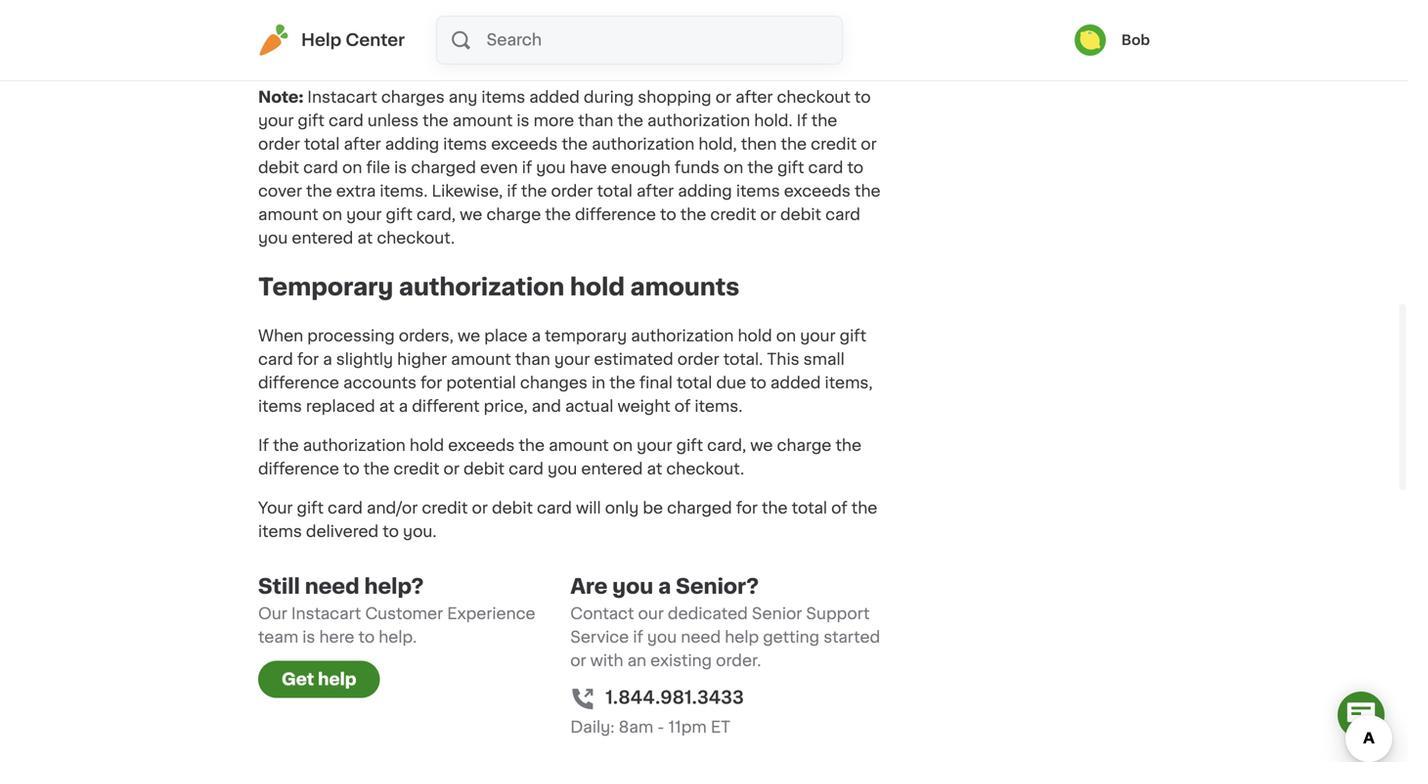 Task type: describe. For each thing, give the bounding box(es) containing it.
charged inside your gift card and/or credit or debit card will only be charged for the total of the items delivered to you.
[[667, 500, 732, 516]]

to inside your gift card and/or credit or debit card will only be charged for the total of the items delivered to you.
[[383, 524, 399, 540]]

11pm
[[669, 720, 707, 735]]

you down our
[[648, 630, 677, 645]]

order inside if the order total after adding items exceeds the amount on your gift card, we charge the difference to the credit or debit card you entered at checkout.
[[551, 184, 593, 199]]

difference inside if the authorization hold exceeds the amount on your gift card, we charge the difference to the credit or debit card you entered at checkout.
[[258, 461, 339, 477]]

items inside instacart charges any items added during shopping or after checkout to your gift card
[[482, 90, 526, 105]]

any
[[449, 90, 478, 105]]

total inside if the order total after adding items exceeds the amount on your gift card, we charge the difference to the credit or debit card you entered at checkout.
[[597, 184, 633, 199]]

here
[[319, 630, 355, 645]]

be
[[643, 500, 663, 516]]

delivered
[[306, 524, 379, 540]]

billing
[[665, 27, 711, 43]]

than inside unless the amount is more than the authorization hold. if the order total after adding items exceeds the authorization hold, then the credit or debit card on file is charged even if you have enough funds on the gift card to cover the extra items. likewise,
[[578, 113, 614, 129]]

if inside unless the amount is more than the authorization hold. if the order total after adding items exceeds the authorization hold, then the credit or debit card on file is charged even if you have enough funds on the gift card to cover the extra items. likewise,
[[797, 113, 808, 129]]

then
[[741, 137, 777, 152]]

at inside if the authorization hold exceeds the amount on your gift card, we charge the difference to the credit or debit card you entered at checkout.
[[647, 461, 663, 477]]

enough
[[611, 160, 671, 176]]

help?
[[364, 576, 424, 597]]

credit inside your gift card and/or credit or debit card will only be charged for the total of the items delivered to you.
[[422, 500, 468, 516]]

instacart image
[[258, 24, 290, 56]]

if the order total after adding items exceeds the amount on your gift card, we charge the difference to the credit or debit card you entered at checkout.
[[258, 184, 881, 246]]

in
[[592, 375, 606, 391]]

or inside add payment method enter your debit or credit card information and billing address select
[[428, 27, 444, 43]]

at inside if the order total after adding items exceeds the amount on your gift card, we charge the difference to the credit or debit card you entered at checkout.
[[358, 231, 373, 246]]

dedicated
[[668, 606, 748, 622]]

method
[[466, 4, 531, 19]]

on down hold,
[[724, 160, 744, 176]]

file
[[366, 160, 390, 176]]

more
[[534, 113, 574, 129]]

card inside when processing orders, we place a temporary authorization hold on your gift card for a slightly higher amount than your estimated order total. this small difference accounts for potential changes in the final total due to added items, items replaced at a different price, and actual weight of items.
[[258, 352, 293, 367]]

if inside if the authorization hold exceeds the amount on your gift card, we charge the difference to the credit or debit card you entered at checkout.
[[258, 438, 269, 453]]

your inside if the order total after adding items exceeds the amount on your gift card, we charge the difference to the credit or debit card you entered at checkout.
[[346, 207, 382, 223]]

authorization up the place
[[399, 275, 565, 299]]

exceeds inside if the authorization hold exceeds the amount on your gift card, we charge the difference to the credit or debit card you entered at checkout.
[[448, 438, 515, 453]]

accounts
[[343, 375, 417, 391]]

card inside add payment method enter your debit or credit card information and billing address select
[[498, 27, 533, 43]]

processing
[[307, 328, 395, 344]]

help
[[301, 32, 342, 48]]

when processing orders, we place a temporary authorization hold on your gift card for a slightly higher amount than your estimated order total. this small difference accounts for potential changes in the final total due to added items, items replaced at a different price, and actual weight of items.
[[258, 328, 873, 414]]

difference inside if the order total after adding items exceeds the amount on your gift card, we charge the difference to the credit or debit card you entered at checkout.
[[575, 207, 656, 223]]

to inside instacart charges any items added during shopping or after checkout to your gift card
[[855, 90, 871, 105]]

or inside instacart charges any items added during shopping or after checkout to your gift card
[[716, 90, 732, 105]]

exceeds inside if the order total after adding items exceeds the amount on your gift card, we charge the difference to the credit or debit card you entered at checkout.
[[784, 184, 851, 199]]

than inside when processing orders, we place a temporary authorization hold on your gift card for a slightly higher amount than your estimated order total. this small difference accounts for potential changes in the final total due to added items, items replaced at a different price, and actual weight of items.
[[515, 352, 551, 367]]

card inside if the authorization hold exceeds the amount on your gift card, we charge the difference to the credit or debit card you entered at checkout.
[[509, 461, 544, 477]]

get help button
[[258, 661, 380, 698]]

started
[[824, 630, 881, 645]]

to inside if the order total after adding items exceeds the amount on your gift card, we charge the difference to the credit or debit card you entered at checkout.
[[660, 207, 677, 223]]

amount inside unless the amount is more than the authorization hold. if the order total after adding items exceeds the authorization hold, then the credit or debit card on file is charged even if you have enough funds on the gift card to cover the extra items. likewise,
[[453, 113, 513, 129]]

your inside if the authorization hold exceeds the amount on your gift card, we charge the difference to the credit or debit card you entered at checkout.
[[637, 438, 673, 453]]

help inside button
[[318, 671, 357, 688]]

our
[[638, 606, 664, 622]]

address
[[715, 27, 779, 43]]

existing
[[651, 653, 712, 669]]

have
[[570, 160, 607, 176]]

temporary
[[545, 328, 627, 344]]

exceeds inside unless the amount is more than the authorization hold. if the order total after adding items exceeds the authorization hold, then the credit or debit card on file is charged even if you have enough funds on the gift card to cover the extra items. likewise,
[[491, 137, 558, 152]]

your gift card and/or credit or debit card will only be charged for the total of the items delivered to you.
[[258, 500, 878, 540]]

actual
[[565, 399, 614, 414]]

1.844.981.3433 link
[[606, 685, 744, 711]]

charges
[[381, 90, 445, 105]]

you inside if the order total after adding items exceeds the amount on your gift card, we charge the difference to the credit or debit card you entered at checkout.
[[258, 231, 288, 246]]

likewise,
[[432, 184, 503, 199]]

help inside are you a senior? contact our dedicated senior support service if you need help getting started or with an existing order.
[[725, 630, 759, 645]]

on up extra
[[342, 160, 362, 176]]

items inside your gift card and/or credit or debit card will only be charged for the total of the items delivered to you.
[[258, 524, 302, 540]]

if the authorization hold exceeds the amount on your gift card, we charge the difference to the credit or debit card you entered at checkout.
[[258, 438, 862, 477]]

after inside if the order total after adding items exceeds the amount on your gift card, we charge the difference to the credit or debit card you entered at checkout.
[[637, 184, 674, 199]]

help center
[[301, 32, 405, 48]]

get help
[[282, 671, 357, 688]]

and inside when processing orders, we place a temporary authorization hold on your gift card for a slightly higher amount than your estimated order total. this small difference accounts for potential changes in the final total due to added items, items replaced at a different price, and actual weight of items.
[[532, 399, 561, 414]]

add payment method enter your debit or credit card information and billing address select
[[297, 4, 779, 66]]

a down accounts
[[399, 399, 408, 414]]

our
[[258, 606, 287, 622]]

hold inside when processing orders, we place a temporary authorization hold on your gift card for a slightly higher amount than your estimated order total. this small difference accounts for potential changes in the final total due to added items, items replaced at a different price, and actual weight of items.
[[738, 328, 773, 344]]

still
[[258, 576, 300, 597]]

unless
[[368, 113, 419, 129]]

credit inside if the order total after adding items exceeds the amount on your gift card, we charge the difference to the credit or debit card you entered at checkout.
[[711, 207, 757, 223]]

we inside if the order total after adding items exceeds the amount on your gift card, we charge the difference to the credit or debit card you entered at checkout.
[[460, 207, 483, 223]]

your up small
[[801, 328, 836, 344]]

estimated
[[594, 352, 674, 367]]

will
[[576, 500, 601, 516]]

items inside when processing orders, we place a temporary authorization hold on your gift card for a slightly higher amount than your estimated order total. this small difference accounts for potential changes in the final total due to added items, items replaced at a different price, and actual weight of items.
[[258, 399, 302, 414]]

to inside still need help? our instacart customer experience team is here to help.
[[359, 630, 375, 645]]

order inside unless the amount is more than the authorization hold. if the order total after adding items exceeds the authorization hold, then the credit or debit card on file is charged even if you have enough funds on the gift card to cover the extra items. likewise,
[[258, 137, 300, 152]]

Search search field
[[485, 17, 842, 64]]

senior
[[752, 606, 803, 622]]

hold.
[[755, 113, 793, 129]]

due
[[717, 375, 747, 391]]

temporary authorization hold amounts
[[258, 275, 740, 299]]

funds
[[675, 160, 720, 176]]

higher
[[397, 352, 447, 367]]

orders,
[[399, 328, 454, 344]]

add
[[352, 4, 385, 19]]

if inside unless the amount is more than the authorization hold. if the order total after adding items exceeds the authorization hold, then the credit or debit card on file is charged even if you have enough funds on the gift card to cover the extra items. likewise,
[[522, 160, 532, 176]]

when
[[258, 328, 303, 344]]

entered inside if the order total after adding items exceeds the amount on your gift card, we charge the difference to the credit or debit card you entered at checkout.
[[292, 231, 354, 246]]

changes
[[520, 375, 588, 391]]

1.844.981.3433
[[606, 689, 744, 706]]

experience
[[447, 606, 536, 622]]

instacart inside instacart charges any items added during shopping or after checkout to your gift card
[[308, 90, 377, 105]]

enter
[[297, 27, 339, 43]]

with
[[591, 653, 624, 669]]

card, inside if the order total after adding items exceeds the amount on your gift card, we charge the difference to the credit or debit card you entered at checkout.
[[417, 207, 456, 223]]

temporary
[[258, 275, 394, 299]]

et
[[711, 720, 731, 735]]

total.
[[724, 352, 763, 367]]

place
[[485, 328, 528, 344]]

extra
[[336, 184, 376, 199]]

added inside when processing orders, we place a temporary authorization hold on your gift card for a slightly higher amount than your estimated order total. this small difference accounts for potential changes in the final total due to added items, items replaced at a different price, and actual weight of items.
[[771, 375, 821, 391]]

only
[[605, 500, 639, 516]]

instacart charges any items added during shopping or after checkout to your gift card
[[258, 90, 871, 129]]

gift inside your gift card and/or credit or debit card will only be charged for the total of the items delivered to you.
[[297, 500, 324, 516]]

on inside when processing orders, we place a temporary authorization hold on your gift card for a slightly higher amount than your estimated order total. this small difference accounts for potential changes in the final total due to added items, items replaced at a different price, and actual weight of items.
[[777, 328, 797, 344]]

1 horizontal spatial for
[[421, 375, 442, 391]]

items. inside when processing orders, we place a temporary authorization hold on your gift card for a slightly higher amount than your estimated order total. this small difference accounts for potential changes in the final total due to added items, items replaced at a different price, and actual weight of items.
[[695, 399, 743, 414]]

8am
[[619, 720, 654, 735]]

unless the amount is more than the authorization hold. if the order total after adding items exceeds the authorization hold, then the credit or debit card on file is charged even if you have enough funds on the gift card to cover the extra items. likewise,
[[258, 113, 877, 199]]

contact
[[571, 606, 634, 622]]

authorization up enough
[[592, 137, 695, 152]]

and/or
[[367, 500, 418, 516]]

shopping
[[638, 90, 712, 105]]

get
[[282, 671, 314, 688]]

you.
[[403, 524, 437, 540]]

order inside when processing orders, we place a temporary authorization hold on your gift card for a slightly higher amount than your estimated order total. this small difference accounts for potential changes in the final total due to added items, items replaced at a different price, and actual weight of items.
[[678, 352, 720, 367]]

card, inside if the authorization hold exceeds the amount on your gift card, we charge the difference to the credit or debit card you entered at checkout.
[[708, 438, 747, 453]]

0 vertical spatial hold
[[570, 275, 625, 299]]

senior?
[[676, 576, 759, 597]]

charge inside if the authorization hold exceeds the amount on your gift card, we charge the difference to the credit or debit card you entered at checkout.
[[777, 438, 832, 453]]

still need help? our instacart customer experience team is here to help.
[[258, 576, 536, 645]]

daily:
[[571, 720, 615, 735]]

even
[[480, 160, 518, 176]]

gift inside when processing orders, we place a temporary authorization hold on your gift card for a slightly higher amount than your estimated order total. this small difference accounts for potential changes in the final total due to added items, items replaced at a different price, and actual weight of items.
[[840, 328, 867, 344]]



Task type: vqa. For each thing, say whether or not it's contained in the screenshot.
hold in the IF THE AUTHORIZATION HOLD EXCEEDS THE AMOUNT ON YOUR GIFT CARD, WE CHARGE THE DIFFERENCE TO THE CREDIT OR DEBIT CARD YOU ENTERED AT CHECKOUT.
yes



Task type: locate. For each thing, give the bounding box(es) containing it.
0 vertical spatial and
[[631, 27, 661, 43]]

help center link
[[258, 24, 405, 56]]

final
[[640, 375, 673, 391]]

help up order.
[[725, 630, 759, 645]]

2 horizontal spatial hold
[[738, 328, 773, 344]]

order
[[258, 137, 300, 152], [551, 184, 593, 199], [678, 352, 720, 367]]

on inside if the order total after adding items exceeds the amount on your gift card, we charge the difference to the credit or debit card you entered at checkout.
[[322, 207, 342, 223]]

credit inside if the authorization hold exceeds the amount on your gift card, we charge the difference to the credit or debit card you entered at checkout.
[[394, 461, 440, 477]]

your down add
[[343, 27, 379, 43]]

amount inside if the order total after adding items exceeds the amount on your gift card, we charge the difference to the credit or debit card you entered at checkout.
[[258, 207, 319, 223]]

0 horizontal spatial at
[[358, 231, 373, 246]]

1 horizontal spatial help
[[725, 630, 759, 645]]

daily: 8am - 11pm et
[[571, 720, 731, 735]]

card inside instacart charges any items added during shopping or after checkout to your gift card
[[329, 113, 364, 129]]

difference inside when processing orders, we place a temporary authorization hold on your gift card for a slightly higher amount than your estimated order total. this small difference accounts for potential changes in the final total due to added items, items replaced at a different price, and actual weight of items.
[[258, 375, 339, 391]]

1 vertical spatial hold
[[738, 328, 773, 344]]

and down changes
[[532, 399, 561, 414]]

to right checkout
[[855, 90, 871, 105]]

exceeds down hold. in the top of the page
[[784, 184, 851, 199]]

debit inside add payment method enter your debit or credit card information and billing address select
[[383, 27, 424, 43]]

1 vertical spatial at
[[379, 399, 395, 414]]

entered up temporary
[[292, 231, 354, 246]]

after up hold. in the top of the page
[[736, 90, 773, 105]]

a inside are you a senior? contact our dedicated senior support service if you need help getting started or with an existing order.
[[659, 576, 671, 597]]

gift inside if the order total after adding items exceeds the amount on your gift card, we charge the difference to the credit or debit card you entered at checkout.
[[386, 207, 413, 223]]

and inside add payment method enter your debit or credit card information and billing address select
[[631, 27, 661, 43]]

2 horizontal spatial at
[[647, 461, 663, 477]]

order up cover
[[258, 137, 300, 152]]

entered up only
[[582, 461, 643, 477]]

your inside add payment method enter your debit or credit card information and billing address select
[[343, 27, 379, 43]]

are
[[571, 576, 608, 597]]

this
[[767, 352, 800, 367]]

small
[[804, 352, 845, 367]]

of inside when processing orders, we place a temporary authorization hold on your gift card for a slightly higher amount than your estimated order total. this small difference accounts for potential changes in the final total due to added items, items replaced at a different price, and actual weight of items.
[[675, 399, 691, 414]]

1 vertical spatial help
[[318, 671, 357, 688]]

0 horizontal spatial of
[[675, 399, 691, 414]]

adding inside if the order total after adding items exceeds the amount on your gift card, we charge the difference to the credit or debit card you entered at checkout.
[[678, 184, 733, 199]]

instacart down select
[[308, 90, 377, 105]]

you left have
[[536, 160, 566, 176]]

amount inside when processing orders, we place a temporary authorization hold on your gift card for a slightly higher amount than your estimated order total. this small difference accounts for potential changes in the final total due to added items, items replaced at a different price, and actual weight of items.
[[451, 352, 511, 367]]

if inside are you a senior? contact our dedicated senior support service if you need help getting started or with an existing order.
[[633, 630, 644, 645]]

0 vertical spatial charged
[[411, 160, 476, 176]]

to
[[855, 90, 871, 105], [848, 160, 864, 176], [660, 207, 677, 223], [751, 375, 767, 391], [343, 461, 360, 477], [383, 524, 399, 540], [359, 630, 375, 645]]

on down extra
[[322, 207, 342, 223]]

1 vertical spatial exceeds
[[784, 184, 851, 199]]

for inside your gift card and/or credit or debit card will only be charged for the total of the items delivered to you.
[[736, 500, 758, 516]]

at down accounts
[[379, 399, 395, 414]]

after up file
[[344, 137, 381, 152]]

0 horizontal spatial for
[[297, 352, 319, 367]]

if up 'your'
[[258, 438, 269, 453]]

your
[[258, 500, 293, 516]]

to inside when processing orders, we place a temporary authorization hold on your gift card for a slightly higher amount than your estimated order total. this small difference accounts for potential changes in the final total due to added items, items replaced at a different price, and actual weight of items.
[[751, 375, 767, 391]]

for up senior?
[[736, 500, 758, 516]]

hold up total.
[[738, 328, 773, 344]]

2 horizontal spatial is
[[517, 113, 530, 129]]

1 horizontal spatial hold
[[570, 275, 625, 299]]

hold,
[[699, 137, 737, 152]]

1 vertical spatial adding
[[678, 184, 733, 199]]

customer
[[365, 606, 443, 622]]

than down during
[[578, 113, 614, 129]]

difference down enough
[[575, 207, 656, 223]]

cover
[[258, 184, 302, 199]]

items down 'your'
[[258, 524, 302, 540]]

adding inside unless the amount is more than the authorization hold. if the order total after adding items exceeds the authorization hold, then the credit or debit card on file is charged even if you have enough funds on the gift card to cover the extra items. likewise,
[[385, 137, 440, 152]]

select
[[297, 51, 348, 66]]

or inside if the authorization hold exceeds the amount on your gift card, we charge the difference to the credit or debit card you entered at checkout.
[[444, 461, 460, 477]]

2 vertical spatial for
[[736, 500, 758, 516]]

entered
[[292, 231, 354, 246], [582, 461, 643, 477]]

items
[[482, 90, 526, 105], [444, 137, 487, 152], [737, 184, 780, 199], [258, 399, 302, 414], [258, 524, 302, 540]]

you down cover
[[258, 231, 288, 246]]

1 vertical spatial charge
[[777, 438, 832, 453]]

1 horizontal spatial checkout.
[[667, 461, 745, 477]]

0 horizontal spatial items.
[[380, 184, 428, 199]]

exceeds down price,
[[448, 438, 515, 453]]

items. down due
[[695, 399, 743, 414]]

2 vertical spatial if
[[633, 630, 644, 645]]

0 vertical spatial adding
[[385, 137, 440, 152]]

for down when
[[297, 352, 319, 367]]

0 horizontal spatial hold
[[410, 438, 444, 453]]

added up more
[[530, 90, 580, 105]]

instacart inside still need help? our instacart customer experience team is here to help.
[[291, 606, 361, 622]]

2 horizontal spatial if
[[633, 630, 644, 645]]

1 horizontal spatial if
[[797, 113, 808, 129]]

amount down actual on the left bottom of page
[[549, 438, 609, 453]]

difference
[[575, 207, 656, 223], [258, 375, 339, 391], [258, 461, 339, 477]]

need down dedicated
[[681, 630, 721, 645]]

1 horizontal spatial entered
[[582, 461, 643, 477]]

1 vertical spatial is
[[394, 160, 407, 176]]

note:
[[258, 90, 308, 105]]

on down the weight at bottom left
[[613, 438, 633, 453]]

we inside when processing orders, we place a temporary authorization hold on your gift card for a slightly higher amount than your estimated order total. this small difference accounts for potential changes in the final total due to added items, items replaced at a different price, and actual weight of items.
[[458, 328, 481, 344]]

2 vertical spatial at
[[647, 461, 663, 477]]

credit up the and/or
[[394, 461, 440, 477]]

difference up 'your'
[[258, 461, 339, 477]]

gift inside unless the amount is more than the authorization hold. if the order total after adding items exceeds the authorization hold, then the credit or debit card on file is charged even if you have enough funds on the gift card to cover the extra items. likewise,
[[778, 160, 805, 176]]

0 vertical spatial exceeds
[[491, 137, 558, 152]]

total inside unless the amount is more than the authorization hold. if the order total after adding items exceeds the authorization hold, then the credit or debit card on file is charged even if you have enough funds on the gift card to cover the extra items. likewise,
[[304, 137, 340, 152]]

order up due
[[678, 352, 720, 367]]

0 horizontal spatial if
[[258, 438, 269, 453]]

checkout. down the weight at bottom left
[[667, 461, 745, 477]]

your down the weight at bottom left
[[637, 438, 673, 453]]

charged inside unless the amount is more than the authorization hold. if the order total after adding items exceeds the authorization hold, then the credit or debit card on file is charged even if you have enough funds on the gift card to cover the extra items. likewise,
[[411, 160, 476, 176]]

or inside if the order total after adding items exceeds the amount on your gift card, we charge the difference to the credit or debit card you entered at checkout.
[[761, 207, 777, 223]]

0 vertical spatial items.
[[380, 184, 428, 199]]

user avatar image
[[1075, 24, 1106, 56]]

price,
[[484, 399, 528, 414]]

0 vertical spatial entered
[[292, 231, 354, 246]]

gift inside instacart charges any items added during shopping or after checkout to your gift card
[[298, 113, 325, 129]]

0 horizontal spatial is
[[303, 630, 315, 645]]

adding down funds
[[678, 184, 733, 199]]

0 horizontal spatial order
[[258, 137, 300, 152]]

your
[[343, 27, 379, 43], [258, 113, 294, 129], [346, 207, 382, 223], [801, 328, 836, 344], [555, 352, 590, 367], [637, 438, 673, 453]]

exceeds
[[491, 137, 558, 152], [784, 184, 851, 199], [448, 438, 515, 453]]

1 horizontal spatial charge
[[777, 438, 832, 453]]

help right get
[[318, 671, 357, 688]]

amounts
[[631, 275, 740, 299]]

0 horizontal spatial charge
[[487, 207, 541, 223]]

to down enough
[[660, 207, 677, 223]]

0 vertical spatial need
[[305, 576, 360, 597]]

0 horizontal spatial need
[[305, 576, 360, 597]]

0 horizontal spatial charged
[[411, 160, 476, 176]]

charge down even on the left of the page
[[487, 207, 541, 223]]

1 vertical spatial instacart
[[291, 606, 361, 622]]

at
[[358, 231, 373, 246], [379, 399, 395, 414], [647, 461, 663, 477]]

1 horizontal spatial if
[[522, 160, 532, 176]]

0 vertical spatial than
[[578, 113, 614, 129]]

authorization down replaced
[[303, 438, 406, 453]]

0 horizontal spatial entered
[[292, 231, 354, 246]]

your down note:
[[258, 113, 294, 129]]

total inside your gift card and/or credit or debit card will only be charged for the total of the items delivered to you.
[[792, 500, 828, 516]]

weight
[[618, 399, 671, 414]]

need inside are you a senior? contact our dedicated senior support service if you need help getting started or with an existing order.
[[681, 630, 721, 645]]

debit inside unless the amount is more than the authorization hold. if the order total after adding items exceeds the authorization hold, then the credit or debit card on file is charged even if you have enough funds on the gift card to cover the extra items. likewise,
[[258, 160, 299, 176]]

1 horizontal spatial than
[[578, 113, 614, 129]]

debit inside if the order total after adding items exceeds the amount on your gift card, we charge the difference to the credit or debit card you entered at checkout.
[[781, 207, 822, 223]]

amount inside if the authorization hold exceeds the amount on your gift card, we charge the difference to the credit or debit card you entered at checkout.
[[549, 438, 609, 453]]

on up this
[[777, 328, 797, 344]]

center
[[346, 32, 405, 48]]

checkout. inside if the order total after adding items exceeds the amount on your gift card, we charge the difference to the credit or debit card you entered at checkout.
[[377, 231, 455, 246]]

items down then
[[737, 184, 780, 199]]

card, down likewise, at the left of the page
[[417, 207, 456, 223]]

1 vertical spatial checkout.
[[667, 461, 745, 477]]

hold inside if the authorization hold exceeds the amount on your gift card, we charge the difference to the credit or debit card you entered at checkout.
[[410, 438, 444, 453]]

authorization down amounts
[[631, 328, 734, 344]]

a right the place
[[532, 328, 541, 344]]

support
[[807, 606, 870, 622]]

credit down funds
[[711, 207, 757, 223]]

credit up you.
[[422, 500, 468, 516]]

debit inside your gift card and/or credit or debit card will only be charged for the total of the items delivered to you.
[[492, 500, 533, 516]]

hold
[[570, 275, 625, 299], [738, 328, 773, 344], [410, 438, 444, 453]]

is left here in the bottom left of the page
[[303, 630, 315, 645]]

team
[[258, 630, 299, 645]]

at inside when processing orders, we place a temporary authorization hold on your gift card for a slightly higher amount than your estimated order total. this small difference accounts for potential changes in the final total due to added items, items replaced at a different price, and actual weight of items.
[[379, 399, 395, 414]]

is
[[517, 113, 530, 129], [394, 160, 407, 176], [303, 630, 315, 645]]

1 horizontal spatial charged
[[667, 500, 732, 516]]

1 vertical spatial if
[[507, 184, 517, 199]]

entered inside if the authorization hold exceeds the amount on your gift card, we charge the difference to the credit or debit card you entered at checkout.
[[582, 461, 643, 477]]

adding down unless
[[385, 137, 440, 152]]

checkout.
[[377, 231, 455, 246], [667, 461, 745, 477]]

an
[[628, 653, 647, 669]]

0 vertical spatial after
[[736, 90, 773, 105]]

checkout. inside if the authorization hold exceeds the amount on your gift card, we charge the difference to the credit or debit card you entered at checkout.
[[667, 461, 745, 477]]

items.
[[380, 184, 428, 199], [695, 399, 743, 414]]

for down higher
[[421, 375, 442, 391]]

items. down file
[[380, 184, 428, 199]]

card inside if the order total after adding items exceeds the amount on your gift card, we charge the difference to the credit or debit card you entered at checkout.
[[826, 207, 861, 223]]

instacart up here in the bottom left of the page
[[291, 606, 361, 622]]

total inside when processing orders, we place a temporary authorization hold on your gift card for a slightly higher amount than your estimated order total. this small difference accounts for potential changes in the final total due to added items, items replaced at a different price, and actual weight of items.
[[677, 375, 713, 391]]

0 horizontal spatial after
[[344, 137, 381, 152]]

slightly
[[336, 352, 393, 367]]

help.
[[379, 630, 417, 645]]

authorization inside when processing orders, we place a temporary authorization hold on your gift card for a slightly higher amount than your estimated order total. this small difference accounts for potential changes in the final total due to added items, items replaced at a different price, and actual weight of items.
[[631, 328, 734, 344]]

information
[[537, 27, 627, 43]]

than
[[578, 113, 614, 129], [515, 352, 551, 367]]

if down checkout
[[797, 113, 808, 129]]

2 horizontal spatial after
[[736, 90, 773, 105]]

1 horizontal spatial order
[[551, 184, 593, 199]]

after down enough
[[637, 184, 674, 199]]

your down temporary
[[555, 352, 590, 367]]

credit down checkout
[[811, 137, 857, 152]]

we left the place
[[458, 328, 481, 344]]

or inside unless the amount is more than the authorization hold. if the order total after adding items exceeds the authorization hold, then the credit or debit card on file is charged even if you have enough funds on the gift card to cover the extra items. likewise,
[[861, 137, 877, 152]]

1 horizontal spatial and
[[631, 27, 661, 43]]

0 vertical spatial if
[[797, 113, 808, 129]]

0 horizontal spatial and
[[532, 399, 561, 414]]

your inside instacart charges any items added during shopping or after checkout to your gift card
[[258, 113, 294, 129]]

0 vertical spatial at
[[358, 231, 373, 246]]

if right even on the left of the page
[[522, 160, 532, 176]]

and
[[631, 27, 661, 43], [532, 399, 561, 414]]

to down the and/or
[[383, 524, 399, 540]]

getting
[[763, 630, 820, 645]]

0 horizontal spatial help
[[318, 671, 357, 688]]

1 horizontal spatial adding
[[678, 184, 733, 199]]

charged right be
[[667, 500, 732, 516]]

for
[[297, 352, 319, 367], [421, 375, 442, 391], [736, 500, 758, 516]]

1 vertical spatial order
[[551, 184, 593, 199]]

potential
[[446, 375, 516, 391]]

to down checkout
[[848, 160, 864, 176]]

2 vertical spatial is
[[303, 630, 315, 645]]

1 horizontal spatial added
[[771, 375, 821, 391]]

2 horizontal spatial order
[[678, 352, 720, 367]]

total
[[304, 137, 340, 152], [597, 184, 633, 199], [677, 375, 713, 391], [792, 500, 828, 516]]

0 vertical spatial is
[[517, 113, 530, 129]]

2 horizontal spatial for
[[736, 500, 758, 516]]

after inside unless the amount is more than the authorization hold. if the order total after adding items exceeds the authorization hold, then the credit or debit card on file is charged even if you have enough funds on the gift card to cover the extra items. likewise,
[[344, 137, 381, 152]]

2 vertical spatial exceeds
[[448, 438, 515, 453]]

charge inside if the order total after adding items exceeds the amount on your gift card, we charge the difference to the credit or debit card you entered at checkout.
[[487, 207, 541, 223]]

during
[[584, 90, 634, 105]]

items. inside unless the amount is more than the authorization hold. if the order total after adding items exceeds the authorization hold, then the credit or debit card on file is charged even if you have enough funds on the gift card to cover the extra items. likewise,
[[380, 184, 428, 199]]

on inside if the authorization hold exceeds the amount on your gift card, we charge the difference to the credit or debit card you entered at checkout.
[[613, 438, 633, 453]]

1 vertical spatial items.
[[695, 399, 743, 414]]

a
[[532, 328, 541, 344], [323, 352, 332, 367], [399, 399, 408, 414], [659, 576, 671, 597]]

than up changes
[[515, 352, 551, 367]]

authorization
[[648, 113, 751, 129], [592, 137, 695, 152], [399, 275, 565, 299], [631, 328, 734, 344], [303, 438, 406, 453]]

need up here in the bottom left of the page
[[305, 576, 360, 597]]

1 vertical spatial after
[[344, 137, 381, 152]]

0 vertical spatial difference
[[575, 207, 656, 223]]

1 horizontal spatial card,
[[708, 438, 747, 453]]

after inside instacart charges any items added during shopping or after checkout to your gift card
[[736, 90, 773, 105]]

to inside unless the amount is more than the authorization hold. if the order total after adding items exceeds the authorization hold, then the credit or debit card on file is charged even if you have enough funds on the gift card to cover the extra items. likewise,
[[848, 160, 864, 176]]

after
[[736, 90, 773, 105], [344, 137, 381, 152], [637, 184, 674, 199]]

if inside if the order total after adding items exceeds the amount on your gift card, we charge the difference to the credit or debit card you entered at checkout.
[[507, 184, 517, 199]]

1 vertical spatial we
[[458, 328, 481, 344]]

1 vertical spatial of
[[832, 500, 848, 516]]

0 horizontal spatial checkout.
[[377, 231, 455, 246]]

1 horizontal spatial items.
[[695, 399, 743, 414]]

1 vertical spatial charged
[[667, 500, 732, 516]]

2 vertical spatial difference
[[258, 461, 339, 477]]

0 vertical spatial instacart
[[308, 90, 377, 105]]

0 horizontal spatial card,
[[417, 207, 456, 223]]

items inside unless the amount is more than the authorization hold. if the order total after adding items exceeds the authorization hold, then the credit or debit card on file is charged even if you have enough funds on the gift card to cover the extra items. likewise,
[[444, 137, 487, 152]]

bob link
[[1075, 24, 1151, 56]]

are you a senior? contact our dedicated senior support service if you need help getting started or with an existing order.
[[571, 576, 881, 669]]

at down extra
[[358, 231, 373, 246]]

the inside when processing orders, we place a temporary authorization hold on your gift card for a slightly higher amount than your estimated order total. this small difference accounts for potential changes in the final total due to added items, items replaced at a different price, and actual weight of items.
[[610, 375, 636, 391]]

we down total.
[[751, 438, 773, 453]]

bob
[[1122, 33, 1151, 47]]

is left more
[[517, 113, 530, 129]]

credit down method
[[448, 27, 494, 43]]

items up even on the left of the page
[[444, 137, 487, 152]]

exceeds up even on the left of the page
[[491, 137, 558, 152]]

of
[[675, 399, 691, 414], [832, 500, 848, 516]]

charge down items,
[[777, 438, 832, 453]]

charged up likewise, at the left of the page
[[411, 160, 476, 176]]

you up our
[[613, 576, 654, 597]]

if down even on the left of the page
[[507, 184, 517, 199]]

we inside if the authorization hold exceeds the amount on your gift card, we charge the difference to the credit or debit card you entered at checkout.
[[751, 438, 773, 453]]

1 horizontal spatial is
[[394, 160, 407, 176]]

items right any
[[482, 90, 526, 105]]

to right here in the bottom left of the page
[[359, 630, 375, 645]]

need inside still need help? our instacart customer experience team is here to help.
[[305, 576, 360, 597]]

you inside if the authorization hold exceeds the amount on your gift card, we charge the difference to the credit or debit card you entered at checkout.
[[548, 461, 578, 477]]

if up an
[[633, 630, 644, 645]]

gift inside if the authorization hold exceeds the amount on your gift card, we charge the difference to the credit or debit card you entered at checkout.
[[677, 438, 704, 453]]

authorization up hold,
[[648, 113, 751, 129]]

amount down any
[[453, 113, 513, 129]]

or
[[428, 27, 444, 43], [716, 90, 732, 105], [861, 137, 877, 152], [761, 207, 777, 223], [444, 461, 460, 477], [472, 500, 488, 516], [571, 653, 587, 669]]

if
[[797, 113, 808, 129], [258, 438, 269, 453]]

0 vertical spatial added
[[530, 90, 580, 105]]

added inside instacart charges any items added during shopping or after checkout to your gift card
[[530, 90, 580, 105]]

0 vertical spatial card,
[[417, 207, 456, 223]]

you
[[536, 160, 566, 176], [258, 231, 288, 246], [548, 461, 578, 477], [613, 576, 654, 597], [648, 630, 677, 645]]

hold up temporary
[[570, 275, 625, 299]]

1 vertical spatial than
[[515, 352, 551, 367]]

amount up potential
[[451, 352, 511, 367]]

order.
[[716, 653, 762, 669]]

credit inside add payment method enter your debit or credit card information and billing address select
[[448, 27, 494, 43]]

different
[[412, 399, 480, 414]]

2 vertical spatial hold
[[410, 438, 444, 453]]

checkout. down likewise, at the left of the page
[[377, 231, 455, 246]]

card
[[498, 27, 533, 43], [329, 113, 364, 129], [303, 160, 338, 176], [809, 160, 844, 176], [826, 207, 861, 223], [258, 352, 293, 367], [509, 461, 544, 477], [328, 500, 363, 516], [537, 500, 572, 516]]

0 horizontal spatial if
[[507, 184, 517, 199]]

1 horizontal spatial of
[[832, 500, 848, 516]]

0 vertical spatial charge
[[487, 207, 541, 223]]

you inside unless the amount is more than the authorization hold. if the order total after adding items exceeds the authorization hold, then the credit or debit card on file is charged even if you have enough funds on the gift card to cover the extra items. likewise,
[[536, 160, 566, 176]]

0 horizontal spatial adding
[[385, 137, 440, 152]]

replaced
[[306, 399, 375, 414]]

a up our
[[659, 576, 671, 597]]

1 vertical spatial and
[[532, 399, 561, 414]]

your down extra
[[346, 207, 382, 223]]

checkout
[[777, 90, 851, 105]]

debit inside if the authorization hold exceeds the amount on your gift card, we charge the difference to the credit or debit card you entered at checkout.
[[464, 461, 505, 477]]

1 vertical spatial added
[[771, 375, 821, 391]]

amount down cover
[[258, 207, 319, 223]]

1 vertical spatial card,
[[708, 438, 747, 453]]

order down have
[[551, 184, 593, 199]]

the
[[423, 113, 449, 129], [618, 113, 644, 129], [812, 113, 838, 129], [562, 137, 588, 152], [781, 137, 807, 152], [748, 160, 774, 176], [306, 184, 332, 199], [521, 184, 547, 199], [855, 184, 881, 199], [545, 207, 571, 223], [681, 207, 707, 223], [610, 375, 636, 391], [273, 438, 299, 453], [519, 438, 545, 453], [836, 438, 862, 453], [364, 461, 390, 477], [762, 500, 788, 516], [852, 500, 878, 516]]

0 vertical spatial checkout.
[[377, 231, 455, 246]]

payment
[[389, 4, 463, 19]]

is right file
[[394, 160, 407, 176]]

1 vertical spatial need
[[681, 630, 721, 645]]

added
[[530, 90, 580, 105], [771, 375, 821, 391]]

of inside your gift card and/or credit or debit card will only be charged for the total of the items delivered to you.
[[832, 500, 848, 516]]

at up be
[[647, 461, 663, 477]]

items inside if the order total after adding items exceeds the amount on your gift card, we charge the difference to the credit or debit card you entered at checkout.
[[737, 184, 780, 199]]

amount
[[453, 113, 513, 129], [258, 207, 319, 223], [451, 352, 511, 367], [549, 438, 609, 453]]

we down likewise, at the left of the page
[[460, 207, 483, 223]]

1 horizontal spatial at
[[379, 399, 395, 414]]

items,
[[825, 375, 873, 391]]

or inside your gift card and/or credit or debit card will only be charged for the total of the items delivered to you.
[[472, 500, 488, 516]]

2 vertical spatial after
[[637, 184, 674, 199]]

0 vertical spatial if
[[522, 160, 532, 176]]

card, down due
[[708, 438, 747, 453]]

to up delivered on the left bottom of page
[[343, 461, 360, 477]]

is inside still need help? our instacart customer experience team is here to help.
[[303, 630, 315, 645]]

authorization inside if the authorization hold exceeds the amount on your gift card, we charge the difference to the credit or debit card you entered at checkout.
[[303, 438, 406, 453]]

0 vertical spatial of
[[675, 399, 691, 414]]

and left billing
[[631, 27, 661, 43]]

to inside if the authorization hold exceeds the amount on your gift card, we charge the difference to the credit or debit card you entered at checkout.
[[343, 461, 360, 477]]

to right due
[[751, 375, 767, 391]]

2 vertical spatial we
[[751, 438, 773, 453]]

1 vertical spatial difference
[[258, 375, 339, 391]]

service
[[571, 630, 629, 645]]

0 vertical spatial help
[[725, 630, 759, 645]]

you up the will
[[548, 461, 578, 477]]

a down processing
[[323, 352, 332, 367]]

gift
[[298, 113, 325, 129], [778, 160, 805, 176], [386, 207, 413, 223], [840, 328, 867, 344], [677, 438, 704, 453], [297, 500, 324, 516]]

card,
[[417, 207, 456, 223], [708, 438, 747, 453]]

1 horizontal spatial need
[[681, 630, 721, 645]]

0 vertical spatial we
[[460, 207, 483, 223]]

1 vertical spatial if
[[258, 438, 269, 453]]



